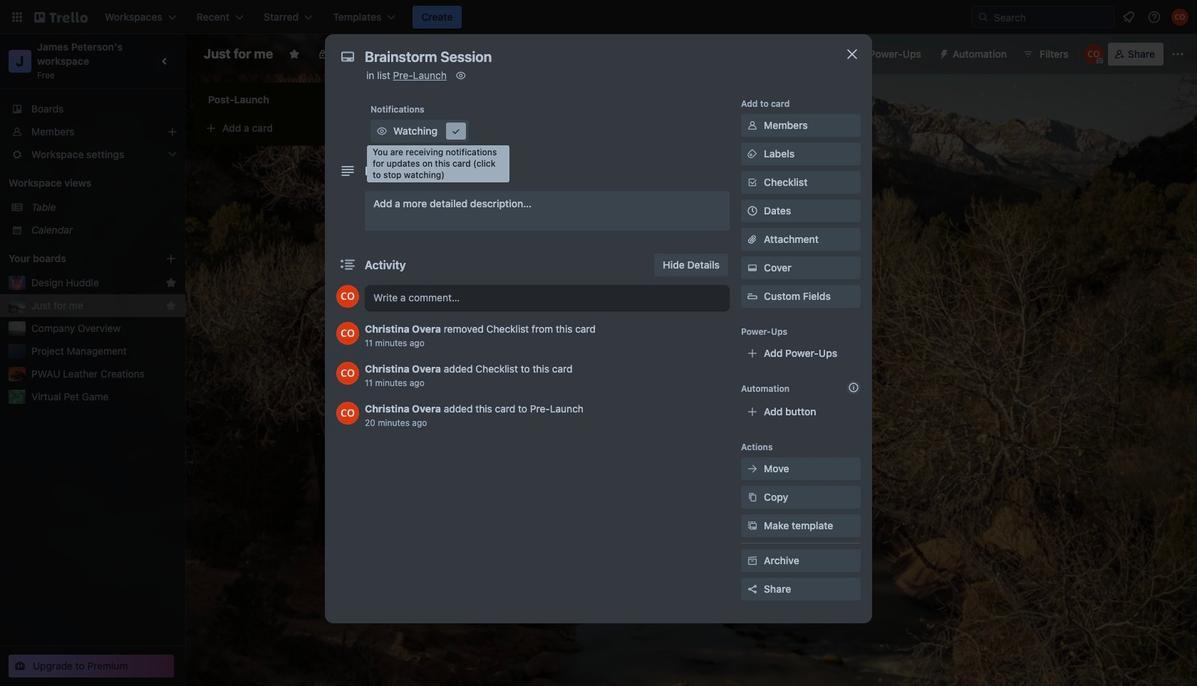 Task type: locate. For each thing, give the bounding box(es) containing it.
starred icon image
[[165, 277, 177, 289], [165, 300, 177, 311]]

Board name text field
[[197, 43, 280, 66]]

2 starred icon image from the top
[[165, 300, 177, 311]]

0 vertical spatial starred icon image
[[165, 277, 177, 289]]

1 horizontal spatial christina overa (christinaovera) image
[[1172, 9, 1189, 26]]

sm image
[[449, 124, 463, 138], [745, 519, 760, 533]]

create from template… image
[[365, 123, 376, 134]]

christina overa (christinaovera) image
[[1084, 44, 1104, 64], [336, 322, 359, 345], [336, 362, 359, 385], [336, 402, 359, 425]]

Write a comment text field
[[365, 285, 730, 311]]

0 vertical spatial christina overa (christinaovera) image
[[1172, 9, 1189, 26]]

1 vertical spatial starred icon image
[[165, 300, 177, 311]]

search image
[[978, 11, 989, 23]]

customize views image
[[446, 47, 461, 61]]

1 vertical spatial sm image
[[745, 519, 760, 533]]

0 horizontal spatial sm image
[[449, 124, 463, 138]]

None text field
[[358, 44, 828, 70]]

sm image
[[933, 43, 953, 63], [454, 68, 468, 83], [745, 118, 760, 133], [375, 124, 389, 138], [745, 147, 760, 161], [745, 261, 760, 275], [745, 462, 760, 476], [745, 490, 760, 505], [745, 554, 760, 568]]

christina overa (christinaovera) image
[[1172, 9, 1189, 26], [336, 285, 359, 308]]

0 horizontal spatial christina overa (christinaovera) image
[[336, 285, 359, 308]]

Search field
[[989, 7, 1114, 27]]



Task type: describe. For each thing, give the bounding box(es) containing it.
0 notifications image
[[1120, 9, 1137, 26]]

1 vertical spatial christina overa (christinaovera) image
[[336, 285, 359, 308]]

star or unstar board image
[[289, 48, 300, 60]]

add board image
[[165, 253, 177, 264]]

show menu image
[[1171, 47, 1185, 61]]

1 horizontal spatial sm image
[[745, 519, 760, 533]]

your boards with 6 items element
[[9, 250, 144, 267]]

open information menu image
[[1147, 10, 1162, 24]]

primary element
[[0, 0, 1197, 34]]

1 starred icon image from the top
[[165, 277, 177, 289]]

0 vertical spatial sm image
[[449, 124, 463, 138]]

close dialog image
[[844, 46, 861, 63]]



Task type: vqa. For each thing, say whether or not it's contained in the screenshot.
Add board image
yes



